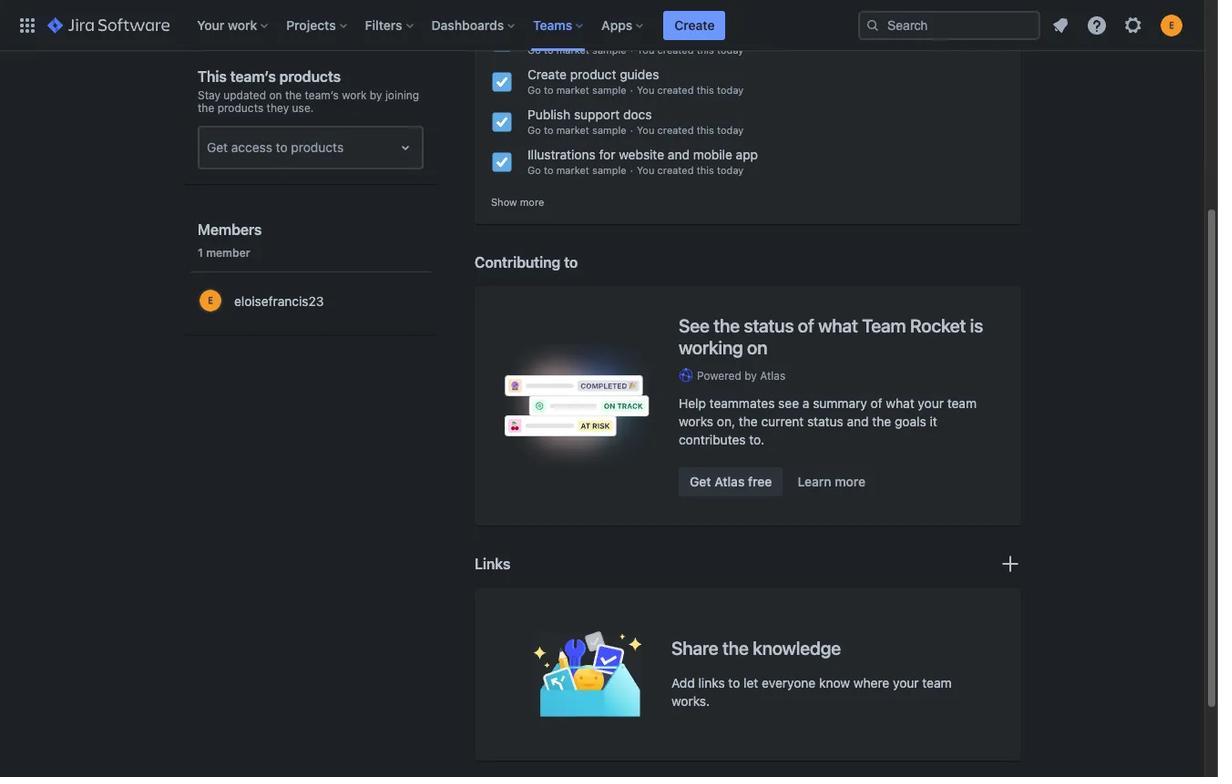 Task type: vqa. For each thing, say whether or not it's contained in the screenshot.
Jira corresponding to Jira Product Discovery BUTTON
no



Task type: describe. For each thing, give the bounding box(es) containing it.
add link image
[[1000, 553, 1022, 575]]

on,
[[717, 414, 735, 429]]

created for guides
[[658, 84, 694, 96]]

created for docs
[[658, 124, 694, 136]]

work inside the this team's products stay updated on the team's work by joining the products they use.
[[342, 88, 367, 102]]

powered by atlas
[[697, 369, 786, 382]]

use.
[[292, 101, 314, 115]]

1 horizontal spatial team's
[[305, 88, 339, 102]]

what inside see the status of what team rocket is working on
[[819, 315, 858, 336]]

to down illustrations
[[544, 164, 554, 176]]

dashboards button
[[426, 10, 522, 40]]

0 vertical spatial products
[[279, 68, 341, 85]]

they
[[267, 101, 289, 115]]

your profile and settings image
[[1161, 14, 1183, 36]]

to up publish
[[544, 84, 554, 96]]

you created this today for website
[[637, 164, 744, 176]]

add people button
[[183, 2, 406, 31]]

the left the goals
[[873, 414, 892, 429]]

contributing to
[[475, 254, 578, 270]]

created for website
[[658, 164, 694, 176]]

this for naming
[[697, 44, 714, 56]]

market for publish
[[557, 124, 590, 136]]

go to market sample for for
[[528, 164, 627, 176]]

the down 'this'
[[198, 101, 214, 115]]

joining
[[385, 88, 419, 102]]

your for where
[[893, 675, 919, 691]]

feature
[[557, 26, 599, 42]]

on inside see the status of what team rocket is working on
[[747, 337, 768, 358]]

learn more button
[[787, 467, 877, 497]]

sample for feature
[[592, 44, 627, 56]]

powered by atlas link
[[679, 368, 992, 384]]

to down new
[[544, 44, 554, 56]]

mobile
[[693, 147, 733, 162]]

guides
[[620, 67, 659, 82]]

learn
[[798, 474, 832, 489]]

go for new feature naming
[[528, 44, 541, 56]]

members 1 member
[[198, 221, 262, 260]]

this for guides
[[697, 84, 714, 96]]

links
[[475, 556, 511, 572]]

filters
[[365, 17, 402, 32]]

team for help teammates see a summary of what your team works on, the current status and the goals it contributes to.
[[948, 395, 977, 411]]

2 vertical spatial products
[[291, 139, 344, 155]]

the up let
[[723, 638, 749, 659]]

create for create
[[675, 17, 715, 32]]

0 horizontal spatial and
[[668, 147, 690, 162]]

illustrations
[[528, 147, 596, 162]]

for
[[599, 147, 616, 162]]

see the status of what team rocket is working on
[[679, 315, 983, 358]]

today for new feature naming
[[717, 44, 744, 56]]

market for new
[[557, 44, 590, 56]]

open image
[[395, 137, 416, 159]]

free
[[748, 474, 772, 489]]

you created this today for docs
[[637, 124, 744, 136]]

projects
[[286, 17, 336, 32]]

1 today from the top
[[717, 4, 744, 15]]

sample for for
[[592, 164, 627, 176]]

1 vertical spatial products
[[217, 101, 264, 115]]

knowledge
[[753, 638, 841, 659]]

stay
[[198, 88, 220, 102]]

see
[[679, 315, 710, 336]]

to right access
[[276, 139, 288, 155]]

search image
[[866, 18, 880, 32]]

1 you from the top
[[637, 4, 655, 15]]

1 this from the top
[[697, 4, 714, 15]]

on inside the this team's products stay updated on the team's work by joining the products they use.
[[269, 88, 282, 102]]

members
[[198, 221, 262, 238]]

know
[[819, 675, 850, 691]]

powered
[[697, 369, 742, 382]]

market for create
[[557, 84, 590, 96]]

add for add people
[[260, 8, 284, 24]]

team
[[862, 315, 906, 336]]

banner containing your work
[[0, 0, 1205, 51]]

your work
[[197, 17, 257, 32]]

contributes
[[679, 432, 746, 447]]

summary
[[813, 395, 867, 411]]

see
[[778, 395, 799, 411]]

create button
[[664, 10, 726, 40]]

go for publish support docs
[[528, 124, 541, 136]]

access
[[231, 139, 272, 155]]

add for add links to let everyone know where your team works.
[[672, 675, 695, 691]]

atlas inside get atlas free button
[[715, 474, 745, 489]]

of inside help teammates see a summary of what your team works on, the current status and the goals it contributes to.
[[871, 395, 883, 411]]

apps
[[602, 17, 633, 32]]

links
[[699, 675, 725, 691]]

help image
[[1086, 14, 1108, 36]]

the inside see the status of what team rocket is working on
[[714, 315, 740, 336]]

1 market from the top
[[557, 4, 590, 15]]

sample for support
[[592, 124, 627, 136]]

you for website
[[637, 164, 655, 176]]

your work button
[[192, 10, 275, 40]]

go for illustrations for website and mobile app
[[528, 164, 541, 176]]

is
[[970, 315, 983, 336]]

primary element
[[11, 0, 858, 51]]

1 sample from the top
[[592, 4, 627, 15]]

to right "contributing"
[[564, 254, 578, 270]]

1 go to market sample from the top
[[528, 4, 627, 15]]

teams button
[[528, 10, 591, 40]]

your for what
[[918, 395, 944, 411]]

show more
[[491, 196, 544, 208]]

notifications image
[[1050, 14, 1072, 36]]

the down 'teammates'
[[739, 414, 758, 429]]

this team's products stay updated on the team's work by joining the products they use.
[[198, 68, 419, 115]]

teams
[[533, 17, 572, 32]]

today for publish support docs
[[717, 124, 744, 136]]

your
[[197, 17, 224, 32]]

to up teams
[[544, 4, 554, 15]]

add links to let everyone know where your team works.
[[672, 675, 952, 709]]

show more link
[[491, 195, 544, 209]]

people
[[288, 8, 329, 24]]

today for illustrations for website and mobile app
[[717, 164, 744, 176]]

created for naming
[[658, 44, 694, 56]]

publish
[[528, 107, 571, 122]]

apps button
[[596, 10, 651, 40]]

new
[[528, 26, 554, 42]]

market for illustrations
[[557, 164, 590, 176]]

to inside add links to let everyone know where your team works.
[[729, 675, 740, 691]]

get access to products
[[207, 139, 344, 155]]

this for website
[[697, 164, 714, 176]]

of inside see the status of what team rocket is working on
[[798, 315, 814, 336]]

working
[[679, 337, 743, 358]]

to.
[[749, 432, 765, 447]]

it
[[930, 414, 938, 429]]



Task type: locate. For each thing, give the bounding box(es) containing it.
5 this from the top
[[697, 164, 714, 176]]

naming
[[603, 26, 646, 42]]

create product guides
[[528, 67, 659, 82]]

created right apps dropdown button
[[658, 4, 694, 15]]

atlas left free at the right
[[715, 474, 745, 489]]

to down publish
[[544, 124, 554, 136]]

on up powered by atlas
[[747, 337, 768, 358]]

2 this from the top
[[697, 44, 714, 56]]

1
[[198, 246, 203, 260]]

4 created from the top
[[658, 124, 694, 136]]

where
[[854, 675, 890, 691]]

share the knowledge
[[672, 638, 841, 659]]

2 you created this today from the top
[[637, 44, 744, 56]]

get for get access to products
[[207, 139, 228, 155]]

new feature naming
[[528, 26, 646, 42]]

you for docs
[[637, 124, 655, 136]]

1 go from the top
[[528, 4, 541, 15]]

what
[[819, 315, 858, 336], [886, 395, 915, 411]]

create right apps dropdown button
[[675, 17, 715, 32]]

sample down create product guides
[[592, 84, 627, 96]]

you down the guides
[[637, 84, 655, 96]]

4 sample from the top
[[592, 124, 627, 136]]

market up feature
[[557, 4, 590, 15]]

go to market sample down illustrations
[[528, 164, 627, 176]]

you created this today down create button
[[637, 44, 744, 56]]

more right show at the top left
[[520, 196, 544, 208]]

add
[[260, 8, 284, 24], [672, 675, 695, 691]]

2 go from the top
[[528, 44, 541, 56]]

4 go from the top
[[528, 124, 541, 136]]

go to market sample for feature
[[528, 44, 627, 56]]

you created this today for guides
[[637, 84, 744, 96]]

go down publish
[[528, 124, 541, 136]]

you
[[637, 4, 655, 15], [637, 44, 655, 56], [637, 84, 655, 96], [637, 124, 655, 136], [637, 164, 655, 176]]

status up powered by atlas
[[744, 315, 794, 336]]

5 go from the top
[[528, 164, 541, 176]]

0 vertical spatial add
[[260, 8, 284, 24]]

this
[[697, 4, 714, 15], [697, 44, 714, 56], [697, 84, 714, 96], [697, 124, 714, 136], [697, 164, 714, 176]]

1 horizontal spatial and
[[847, 414, 869, 429]]

1 vertical spatial on
[[747, 337, 768, 358]]

1 horizontal spatial more
[[835, 474, 866, 489]]

1 vertical spatial team's
[[305, 88, 339, 102]]

add people
[[260, 8, 329, 24]]

more for show more
[[520, 196, 544, 208]]

0 vertical spatial what
[[819, 315, 858, 336]]

by inside "link"
[[745, 369, 757, 382]]

5 you from the top
[[637, 164, 655, 176]]

current
[[761, 414, 804, 429]]

more for learn more
[[835, 474, 866, 489]]

appswitcher icon image
[[16, 14, 38, 36]]

market down illustrations
[[557, 164, 590, 176]]

share
[[672, 638, 719, 659]]

status inside help teammates see a summary of what your team works on, the current status and the goals it contributes to.
[[807, 414, 844, 429]]

5 go to market sample from the top
[[528, 164, 627, 176]]

go up publish
[[528, 84, 541, 96]]

app
[[736, 147, 758, 162]]

add left people
[[260, 8, 284, 24]]

learn more
[[798, 474, 866, 489]]

team for add links to let everyone know where your team works.
[[923, 675, 952, 691]]

5 market from the top
[[557, 164, 590, 176]]

projects button
[[281, 10, 354, 40]]

go
[[528, 4, 541, 15], [528, 44, 541, 56], [528, 84, 541, 96], [528, 124, 541, 136], [528, 164, 541, 176]]

1 vertical spatial by
[[745, 369, 757, 382]]

your inside add links to let everyone know where your team works.
[[893, 675, 919, 691]]

website
[[619, 147, 664, 162]]

1 created from the top
[[658, 4, 694, 15]]

you up the guides
[[637, 44, 655, 56]]

you for naming
[[637, 44, 655, 56]]

4 you created this today from the top
[[637, 124, 744, 136]]

market
[[557, 4, 590, 15], [557, 44, 590, 56], [557, 84, 590, 96], [557, 124, 590, 136], [557, 164, 590, 176]]

add inside add links to let everyone know where your team works.
[[672, 675, 695, 691]]

2 go to market sample from the top
[[528, 44, 627, 56]]

work inside popup button
[[228, 17, 257, 32]]

sample down naming
[[592, 44, 627, 56]]

go up teams
[[528, 4, 541, 15]]

team right where
[[923, 675, 952, 691]]

0 horizontal spatial get
[[207, 139, 228, 155]]

help
[[679, 395, 706, 411]]

2 today from the top
[[717, 44, 744, 56]]

created down create button
[[658, 44, 694, 56]]

dashboards
[[432, 17, 504, 32]]

a
[[803, 395, 810, 411]]

0 vertical spatial and
[[668, 147, 690, 162]]

sample up apps
[[592, 4, 627, 15]]

you for guides
[[637, 84, 655, 96]]

work right your
[[228, 17, 257, 32]]

and inside help teammates see a summary of what your team works on, the current status and the goals it contributes to.
[[847, 414, 869, 429]]

and
[[668, 147, 690, 162], [847, 414, 869, 429]]

0 vertical spatial team's
[[230, 68, 276, 85]]

this
[[198, 68, 227, 85]]

5 you created this today from the top
[[637, 164, 744, 176]]

1 horizontal spatial add
[[672, 675, 695, 691]]

created down illustrations for website and mobile app
[[658, 164, 694, 176]]

0 horizontal spatial atlas
[[715, 474, 745, 489]]

0 vertical spatial team
[[948, 395, 977, 411]]

banner
[[0, 0, 1205, 51]]

your inside help teammates see a summary of what your team works on, the current status and the goals it contributes to.
[[918, 395, 944, 411]]

1 vertical spatial team
[[923, 675, 952, 691]]

3 go to market sample from the top
[[528, 84, 627, 96]]

you created this today
[[637, 4, 744, 15], [637, 44, 744, 56], [637, 84, 744, 96], [637, 124, 744, 136], [637, 164, 744, 176]]

more
[[520, 196, 544, 208], [835, 474, 866, 489]]

status inside see the status of what team rocket is working on
[[744, 315, 794, 336]]

sample
[[592, 4, 627, 15], [592, 44, 627, 56], [592, 84, 627, 96], [592, 124, 627, 136], [592, 164, 627, 176]]

filters button
[[360, 10, 421, 40]]

1 vertical spatial get
[[690, 474, 711, 489]]

your up the it
[[918, 395, 944, 411]]

2 created from the top
[[658, 44, 694, 56]]

1 vertical spatial add
[[672, 675, 695, 691]]

go for create product guides
[[528, 84, 541, 96]]

market down feature
[[557, 44, 590, 56]]

work
[[228, 17, 257, 32], [342, 88, 367, 102]]

you created this today up "mobile"
[[637, 124, 744, 136]]

market down publish support docs
[[557, 124, 590, 136]]

updated
[[224, 88, 266, 102]]

1 vertical spatial and
[[847, 414, 869, 429]]

create for create product guides
[[528, 67, 567, 82]]

created up illustrations for website and mobile app
[[658, 124, 694, 136]]

get for get atlas free
[[690, 474, 711, 489]]

get atlas free button
[[679, 467, 783, 497]]

go to market sample down product
[[528, 84, 627, 96]]

of right summary
[[871, 395, 883, 411]]

you created this today for naming
[[637, 44, 744, 56]]

more inside button
[[835, 474, 866, 489]]

support
[[574, 107, 620, 122]]

to
[[544, 4, 554, 15], [544, 44, 554, 56], [544, 84, 554, 96], [544, 124, 554, 136], [276, 139, 288, 155], [544, 164, 554, 176], [564, 254, 578, 270], [729, 675, 740, 691]]

create inside button
[[675, 17, 715, 32]]

5 today from the top
[[717, 164, 744, 176]]

to left let
[[729, 675, 740, 691]]

let
[[744, 675, 759, 691]]

get
[[207, 139, 228, 155], [690, 474, 711, 489]]

member
[[206, 246, 250, 260]]

atlas image
[[679, 368, 694, 383]]

1 vertical spatial what
[[886, 395, 915, 411]]

team inside add links to let everyone know where your team works.
[[923, 675, 952, 691]]

2 sample from the top
[[592, 44, 627, 56]]

go down new
[[528, 44, 541, 56]]

by up 'teammates'
[[745, 369, 757, 382]]

rocket
[[910, 315, 966, 336]]

0 vertical spatial your
[[918, 395, 944, 411]]

0 vertical spatial by
[[370, 88, 382, 102]]

products up "use."
[[279, 68, 341, 85]]

today for create product guides
[[717, 84, 744, 96]]

create
[[675, 17, 715, 32], [528, 67, 567, 82]]

works
[[679, 414, 714, 429]]

the right updated
[[285, 88, 302, 102]]

team
[[948, 395, 977, 411], [923, 675, 952, 691]]

by inside the this team's products stay updated on the team's work by joining the products they use.
[[370, 88, 382, 102]]

create up publish
[[528, 67, 567, 82]]

3 today from the top
[[717, 84, 744, 96]]

help teammates see a summary of what your team works on, the current status and the goals it contributes to.
[[679, 395, 977, 447]]

status down summary
[[807, 414, 844, 429]]

you up naming
[[637, 4, 655, 15]]

0 vertical spatial get
[[207, 139, 228, 155]]

sample for product
[[592, 84, 627, 96]]

and left "mobile"
[[668, 147, 690, 162]]

you down docs
[[637, 124, 655, 136]]

your
[[918, 395, 944, 411], [893, 675, 919, 691]]

1 horizontal spatial by
[[745, 369, 757, 382]]

go to market sample for support
[[528, 124, 627, 136]]

market down product
[[557, 84, 590, 96]]

0 horizontal spatial create
[[528, 67, 567, 82]]

add inside button
[[260, 8, 284, 24]]

on left "use."
[[269, 88, 282, 102]]

5 sample from the top
[[592, 164, 627, 176]]

Search field
[[858, 10, 1041, 40]]

3 this from the top
[[697, 84, 714, 96]]

get left access
[[207, 139, 228, 155]]

0 vertical spatial on
[[269, 88, 282, 102]]

go to market sample up feature
[[528, 4, 627, 15]]

what inside help teammates see a summary of what your team works on, the current status and the goals it contributes to.
[[886, 395, 915, 411]]

go down illustrations
[[528, 164, 541, 176]]

1 horizontal spatial get
[[690, 474, 711, 489]]

0 vertical spatial more
[[520, 196, 544, 208]]

your right where
[[893, 675, 919, 691]]

1 vertical spatial status
[[807, 414, 844, 429]]

1 you created this today from the top
[[637, 4, 744, 15]]

3 you from the top
[[637, 84, 655, 96]]

the up working
[[714, 315, 740, 336]]

4 today from the top
[[717, 124, 744, 136]]

contributing
[[475, 254, 561, 270]]

0 horizontal spatial what
[[819, 315, 858, 336]]

4 market from the top
[[557, 124, 590, 136]]

more right learn on the right bottom of the page
[[835, 474, 866, 489]]

0 horizontal spatial more
[[520, 196, 544, 208]]

illustrations for website and mobile app
[[528, 147, 758, 162]]

of
[[798, 315, 814, 336], [871, 395, 883, 411]]

products down "use."
[[291, 139, 344, 155]]

4 you from the top
[[637, 124, 655, 136]]

0 vertical spatial of
[[798, 315, 814, 336]]

0 horizontal spatial of
[[798, 315, 814, 336]]

team's right the they in the left of the page
[[305, 88, 339, 102]]

1 vertical spatial of
[[871, 395, 883, 411]]

1 vertical spatial more
[[835, 474, 866, 489]]

0 horizontal spatial team's
[[230, 68, 276, 85]]

add up 'works.'
[[672, 675, 695, 691]]

by
[[370, 88, 382, 102], [745, 369, 757, 382]]

0 horizontal spatial on
[[269, 88, 282, 102]]

1 horizontal spatial atlas
[[760, 369, 786, 382]]

work left joining
[[342, 88, 367, 102]]

settings image
[[1123, 14, 1145, 36]]

publish support docs
[[528, 107, 652, 122]]

3 sample from the top
[[592, 84, 627, 96]]

everyone
[[762, 675, 816, 691]]

team inside help teammates see a summary of what your team works on, the current status and the goals it contributes to.
[[948, 395, 977, 411]]

4 go to market sample from the top
[[528, 124, 627, 136]]

0 vertical spatial atlas
[[760, 369, 786, 382]]

this for docs
[[697, 124, 714, 136]]

get down contributes
[[690, 474, 711, 489]]

by left joining
[[370, 88, 382, 102]]

team's up updated
[[230, 68, 276, 85]]

1 horizontal spatial what
[[886, 395, 915, 411]]

5 created from the top
[[658, 164, 694, 176]]

show
[[491, 196, 517, 208]]

you created this today up naming
[[637, 4, 744, 15]]

get inside get atlas free button
[[690, 474, 711, 489]]

jira software image
[[47, 14, 170, 36], [47, 14, 170, 36]]

0 horizontal spatial add
[[260, 8, 284, 24]]

what left team
[[819, 315, 858, 336]]

team down is
[[948, 395, 977, 411]]

2 market from the top
[[557, 44, 590, 56]]

you down illustrations for website and mobile app
[[637, 164, 655, 176]]

of up powered by atlas "link"
[[798, 315, 814, 336]]

1 horizontal spatial create
[[675, 17, 715, 32]]

go to market sample down publish support docs
[[528, 124, 627, 136]]

0 horizontal spatial by
[[370, 88, 382, 102]]

1 horizontal spatial of
[[871, 395, 883, 411]]

works.
[[672, 693, 710, 709]]

you created this today down "mobile"
[[637, 164, 744, 176]]

you created this today down the guides
[[637, 84, 744, 96]]

today
[[717, 4, 744, 15], [717, 44, 744, 56], [717, 84, 744, 96], [717, 124, 744, 136], [717, 164, 744, 176]]

teammates
[[710, 395, 775, 411]]

3 market from the top
[[557, 84, 590, 96]]

4 this from the top
[[697, 124, 714, 136]]

0 vertical spatial status
[[744, 315, 794, 336]]

3 go from the top
[[528, 84, 541, 96]]

get atlas free
[[690, 474, 772, 489]]

2 you from the top
[[637, 44, 655, 56]]

3 you created this today from the top
[[637, 84, 744, 96]]

0 vertical spatial create
[[675, 17, 715, 32]]

3 created from the top
[[658, 84, 694, 96]]

1 vertical spatial work
[[342, 88, 367, 102]]

goals
[[895, 414, 927, 429]]

atlas
[[760, 369, 786, 382], [715, 474, 745, 489]]

0 horizontal spatial work
[[228, 17, 257, 32]]

1 horizontal spatial status
[[807, 414, 844, 429]]

go to market sample for product
[[528, 84, 627, 96]]

docs
[[623, 107, 652, 122]]

atlas up see
[[760, 369, 786, 382]]

product
[[570, 67, 616, 82]]

created
[[658, 4, 694, 15], [658, 44, 694, 56], [658, 84, 694, 96], [658, 124, 694, 136], [658, 164, 694, 176]]

0 vertical spatial work
[[228, 17, 257, 32]]

atlas inside powered by atlas "link"
[[760, 369, 786, 382]]

1 horizontal spatial on
[[747, 337, 768, 358]]

1 vertical spatial atlas
[[715, 474, 745, 489]]

on
[[269, 88, 282, 102], [747, 337, 768, 358]]

team's
[[230, 68, 276, 85], [305, 88, 339, 102]]

and down summary
[[847, 414, 869, 429]]

1 horizontal spatial work
[[342, 88, 367, 102]]

0 horizontal spatial status
[[744, 315, 794, 336]]

sample down the for
[[592, 164, 627, 176]]

what up the goals
[[886, 395, 915, 411]]

status
[[744, 315, 794, 336], [807, 414, 844, 429]]

1 vertical spatial create
[[528, 67, 567, 82]]

sample down support
[[592, 124, 627, 136]]

go to market sample down feature
[[528, 44, 627, 56]]

1 vertical spatial your
[[893, 675, 919, 691]]

products left the they in the left of the page
[[217, 101, 264, 115]]

created down the guides
[[658, 84, 694, 96]]



